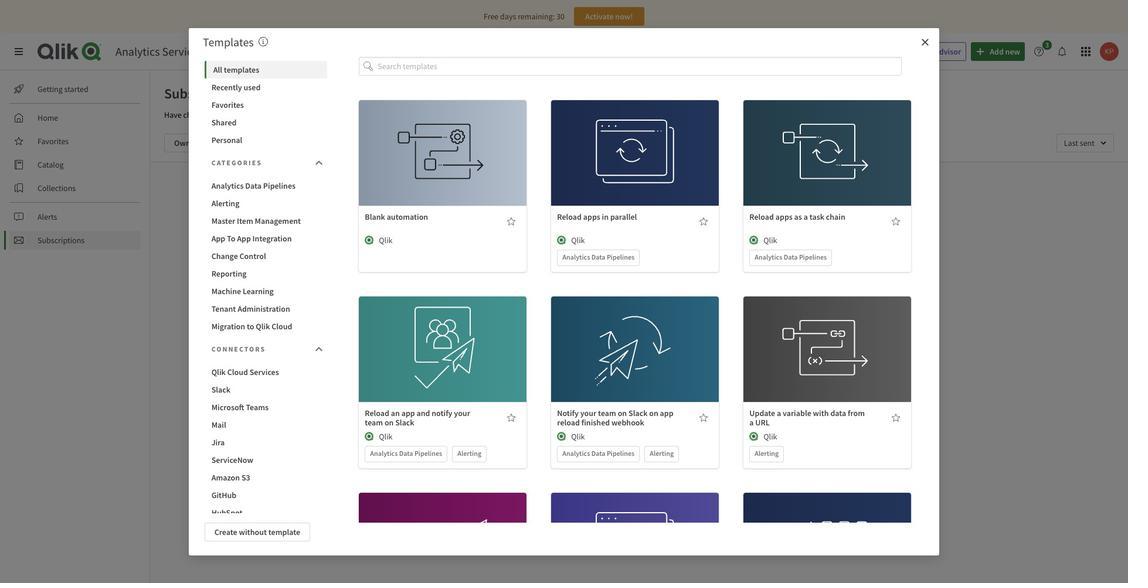 Task type: describe. For each thing, give the bounding box(es) containing it.
app inside notify your team on slack on app reload finished webhook
[[660, 408, 674, 419]]

reload apps in parallel
[[557, 212, 637, 222]]

a left url
[[750, 418, 754, 428]]

inbox.
[[330, 110, 351, 120]]

administration
[[238, 304, 290, 314]]

0 vertical spatial chart
[[620, 263, 638, 273]]

on down subscribe
[[583, 275, 592, 285]]

regular
[[599, 275, 624, 285]]

30
[[557, 11, 565, 22]]

use for reload apps as a task chain
[[805, 135, 818, 146]]

analytics services element
[[116, 44, 203, 59]]

recently
[[212, 82, 242, 92]]

change control
[[212, 251, 266, 261]]

2 app from the left
[[237, 233, 251, 244]]

pipelines down webhook on the right bottom of the page
[[607, 449, 635, 458]]

qlik cloud services button
[[205, 363, 327, 381]]

details for with
[[816, 357, 840, 368]]

data down reload apps as a task chain
[[784, 253, 798, 262]]

analytics data pipelines down reload an app and notify your team on slack
[[370, 449, 442, 458]]

use template button for update a variable with data from a url
[[791, 327, 865, 346]]

amazon s3 button
[[205, 469, 327, 487]]

details for and
[[431, 357, 455, 368]]

management
[[255, 216, 301, 226]]

qlik for reload apps in parallel
[[572, 235, 585, 246]]

you do not have any subscriptions yet subscribe to a chart or sheet to receive it by email on a regular basis. click 'subscribe' on the chart or sheet in the app to get started.
[[562, 247, 726, 297]]

qlik for reload apps as a task chain
[[764, 235, 778, 246]]

collections link
[[9, 179, 141, 198]]

without
[[239, 527, 267, 538]]

1 horizontal spatial the
[[715, 275, 726, 285]]

ask
[[895, 46, 907, 57]]

amazon
[[212, 472, 240, 483]]

change
[[212, 251, 238, 261]]

template for blank automation
[[434, 148, 466, 158]]

to inside button
[[247, 321, 254, 332]]

qlik image for update a variable with data from a url
[[750, 432, 759, 442]]

pipelines down reload an app and notify your team on slack
[[415, 449, 442, 458]]

1 vertical spatial sheet
[[606, 286, 625, 297]]

to right "straight"
[[283, 110, 290, 120]]

charts
[[183, 110, 205, 120]]

reload
[[557, 418, 580, 428]]

details button for parallel
[[599, 157, 672, 175]]

details for a
[[816, 161, 840, 171]]

a down subscribe
[[593, 275, 597, 285]]

on down it
[[704, 275, 713, 285]]

template inside "button"
[[269, 527, 300, 538]]

microsoft teams
[[212, 402, 269, 413]]

2 sheets from the left
[[453, 110, 475, 120]]

automation
[[387, 212, 428, 222]]

integration
[[253, 233, 292, 244]]

details button for with
[[791, 353, 865, 372]]

change control button
[[205, 247, 327, 265]]

app inside reload an app and notify your team on slack
[[402, 408, 415, 419]]

pipelines down task
[[799, 253, 827, 262]]

notify
[[432, 408, 453, 419]]

notify your team on slack on app reload finished webhook
[[557, 408, 674, 428]]

have
[[164, 110, 182, 120]]

servicenow button
[[205, 451, 327, 469]]

qlik image for blank automation
[[365, 236, 374, 245]]

template for update a variable with data from a url
[[819, 331, 851, 342]]

notify
[[557, 408, 579, 419]]

blank automation
[[365, 212, 428, 222]]

0 horizontal spatial your
[[292, 110, 308, 120]]

ask insight advisor button
[[875, 42, 967, 61]]

services inside button
[[250, 367, 279, 377]]

1 app from the left
[[212, 233, 225, 244]]

sent
[[239, 110, 254, 120]]

alerts
[[38, 212, 57, 222]]

1 vertical spatial chart
[[578, 286, 596, 297]]

migration to qlik cloud
[[212, 321, 292, 332]]

webhook
[[612, 418, 645, 428]]

details for on
[[623, 357, 648, 368]]

use template for blank automation
[[420, 148, 466, 158]]

do
[[585, 247, 596, 259]]

on right finished
[[618, 408, 627, 419]]

use template for reload an app and notify your team on slack
[[420, 331, 466, 342]]

0 vertical spatial sheet
[[648, 263, 667, 273]]

you inside you do not have any subscriptions yet subscribe to a chart or sheet to receive it by email on a regular basis. click 'subscribe' on the chart or sheet in the app to get started.
[[569, 247, 583, 259]]

shared button
[[205, 114, 327, 131]]

0 horizontal spatial or
[[206, 110, 214, 120]]

slack inside reload an app and notify your team on slack
[[395, 418, 415, 428]]

hubspot
[[212, 508, 243, 518]]

0 horizontal spatial in
[[602, 212, 609, 222]]

a up 'regular'
[[614, 263, 618, 273]]

now!
[[616, 11, 633, 22]]

into
[[477, 110, 490, 120]]

qlik cloud services
[[212, 367, 279, 377]]

alerts link
[[9, 208, 141, 226]]

1 horizontal spatial or
[[598, 286, 605, 297]]

use for reload apps in parallel
[[612, 135, 625, 146]]

data down reload an app and notify your team on slack
[[399, 449, 413, 458]]

categories button
[[205, 151, 327, 175]]

all templates
[[213, 64, 259, 75]]

insight
[[909, 46, 933, 57]]

create without template button
[[205, 523, 310, 542]]

subscribe
[[570, 263, 604, 273]]

remaining:
[[518, 11, 555, 22]]

have charts or sheets sent straight to your email inbox. you can also bundle multiple sheets into a quick and easy report.
[[164, 110, 574, 120]]

also
[[381, 110, 395, 120]]

templates
[[203, 34, 254, 49]]

use for update a variable with data from a url
[[805, 331, 818, 342]]

personal
[[212, 135, 242, 145]]

multiple
[[422, 110, 451, 120]]

qlik for blank automation
[[379, 235, 393, 246]]

add to favorites image for reload apps in parallel
[[699, 217, 709, 226]]

templates are pre-built automations that help you automate common business workflows. get started by selecting one of the pre-built templates or choose the blank canvas to build an automation from scratch. image
[[259, 37, 268, 46]]

to left get
[[663, 286, 670, 297]]

days
[[500, 11, 516, 22]]

chain
[[826, 212, 846, 222]]

github button
[[205, 487, 327, 504]]

activate now!
[[585, 11, 633, 22]]

with
[[813, 408, 829, 419]]

add to favorites image for reload apps as a task chain
[[892, 217, 901, 226]]

app to app integration
[[212, 233, 292, 244]]

not
[[597, 247, 611, 259]]

qlik for update a variable with data from a url
[[764, 432, 778, 442]]

alerting inside button
[[212, 198, 240, 209]]

master item management button
[[205, 212, 327, 230]]

quick
[[498, 110, 517, 120]]

1 sheets from the left
[[215, 110, 237, 120]]

item
[[237, 216, 253, 226]]

add to favorites image for update a variable with data from a url
[[892, 414, 901, 423]]

apps for in
[[584, 212, 601, 222]]

recently used
[[212, 82, 261, 92]]

machine
[[212, 286, 241, 297]]

jira button
[[205, 434, 327, 451]]

used
[[244, 82, 261, 92]]

report.
[[550, 110, 574, 120]]

tenant administration
[[212, 304, 290, 314]]

use template for notify your team on slack on app reload finished webhook
[[612, 331, 659, 342]]

in inside you do not have any subscriptions yet subscribe to a chart or sheet to receive it by email on a regular basis. click 'subscribe' on the chart or sheet in the app to get started.
[[627, 286, 633, 297]]

add to favorites image for reload an app and notify your team on slack
[[507, 414, 516, 423]]

hubspot button
[[205, 504, 327, 522]]

analytics data pipelines down finished
[[563, 449, 635, 458]]

use template for reload apps in parallel
[[612, 135, 659, 146]]

mail
[[212, 420, 226, 430]]

data down finished
[[592, 449, 606, 458]]

easy
[[533, 110, 548, 120]]

alerting button
[[205, 194, 327, 212]]

migration to qlik cloud button
[[205, 318, 327, 335]]

reporting
[[212, 268, 247, 279]]

0 horizontal spatial email
[[309, 110, 328, 120]]

use for blank automation
[[420, 148, 433, 158]]

details button for a
[[791, 157, 865, 175]]

variable
[[783, 408, 812, 419]]

use template for reload apps as a task chain
[[805, 135, 851, 146]]

free days remaining: 30
[[484, 11, 565, 22]]

close sidebar menu image
[[14, 47, 23, 56]]

pipelines inside button
[[263, 180, 296, 191]]

your inside reload an app and notify your team on slack
[[454, 408, 470, 419]]

apps for as
[[776, 212, 793, 222]]

connectors button
[[205, 338, 327, 361]]

subscriptions link
[[9, 231, 141, 250]]



Task type: locate. For each thing, give the bounding box(es) containing it.
slack inside slack button
[[212, 385, 231, 395]]

template for notify your team on slack on app reload finished webhook
[[627, 331, 659, 342]]

use template button for blank automation
[[406, 144, 480, 163]]

details button for on
[[599, 353, 672, 372]]

0 horizontal spatial sheet
[[606, 286, 625, 297]]

qlik for reload an app and notify your team on slack
[[379, 432, 393, 442]]

machine learning
[[212, 286, 274, 297]]

click
[[646, 275, 663, 285]]

app right "an" at the left of the page
[[402, 408, 415, 419]]

app
[[212, 233, 225, 244], [237, 233, 251, 244]]

update a variable with data from a url
[[750, 408, 865, 428]]

slack
[[212, 385, 231, 395], [629, 408, 648, 419], [395, 418, 415, 428]]

favorites down recently
[[212, 99, 244, 110]]

in down basis.
[[627, 286, 633, 297]]

sheet
[[648, 263, 667, 273], [606, 286, 625, 297]]

started
[[64, 84, 88, 94]]

qlik for notify your team on slack on app reload finished webhook
[[572, 432, 585, 442]]

to down subscriptions
[[669, 263, 676, 273]]

free
[[484, 11, 499, 22]]

0 vertical spatial email
[[309, 110, 328, 120]]

1 horizontal spatial in
[[627, 286, 633, 297]]

the
[[715, 275, 726, 285], [635, 286, 646, 297]]

0 horizontal spatial slack
[[212, 385, 231, 395]]

slack right finished
[[629, 408, 648, 419]]

1 vertical spatial you
[[569, 247, 583, 259]]

0 horizontal spatial subscriptions
[[38, 235, 85, 246]]

use for reload an app and notify your team on slack
[[420, 331, 433, 342]]

template for reload an app and notify your team on slack
[[434, 331, 466, 342]]

data inside button
[[245, 180, 262, 191]]

the down basis.
[[635, 286, 646, 297]]

reload left as
[[750, 212, 774, 222]]

navigation pane element
[[0, 75, 150, 255]]

0 vertical spatial the
[[715, 275, 726, 285]]

can
[[367, 110, 379, 120]]

a right into
[[492, 110, 496, 120]]

qlik image for reload apps in parallel
[[557, 236, 567, 245]]

app to app integration button
[[205, 230, 327, 247]]

team left "an" at the left of the page
[[365, 418, 383, 428]]

close image
[[921, 37, 930, 47]]

0 horizontal spatial services
[[162, 44, 203, 59]]

1 horizontal spatial apps
[[776, 212, 793, 222]]

reload left "an" at the left of the page
[[365, 408, 389, 419]]

1 vertical spatial or
[[640, 263, 647, 273]]

add to favorites image
[[507, 217, 516, 226], [699, 217, 709, 226], [892, 217, 901, 226], [892, 414, 901, 423]]

0 horizontal spatial reload
[[365, 408, 389, 419]]

or
[[206, 110, 214, 120], [640, 263, 647, 273], [598, 286, 605, 297]]

bundle
[[396, 110, 421, 120]]

finished
[[582, 418, 610, 428]]

shared
[[212, 117, 237, 128]]

email left inbox.
[[309, 110, 328, 120]]

subscriptions inside navigation pane element
[[38, 235, 85, 246]]

favorites link
[[9, 132, 141, 151]]

amazon s3
[[212, 472, 250, 483]]

your right "notify"
[[581, 408, 597, 419]]

qlik down "an" at the left of the page
[[379, 432, 393, 442]]

use template
[[612, 135, 659, 146], [805, 135, 851, 146], [420, 148, 466, 158], [420, 331, 466, 342], [612, 331, 659, 342], [805, 331, 851, 342]]

qlik image down 'blank'
[[365, 236, 374, 245]]

your right notify
[[454, 408, 470, 419]]

add to favorites image
[[507, 414, 516, 423], [699, 414, 709, 423]]

qlik image for reload apps as a task chain
[[750, 236, 759, 245]]

analytics data pipelines up subscribe
[[563, 253, 635, 262]]

microsoft
[[212, 402, 244, 413]]

2 horizontal spatial your
[[581, 408, 597, 419]]

qlik inside "qlik cloud services" button
[[212, 367, 226, 377]]

analytics
[[116, 44, 160, 59], [212, 180, 244, 191], [563, 253, 590, 262], [755, 253, 783, 262], [370, 449, 398, 458], [563, 449, 590, 458]]

1 vertical spatial favorites
[[38, 136, 69, 147]]

a right as
[[804, 212, 808, 222]]

blank
[[365, 212, 385, 222]]

qlik image down reload an app and notify your team on slack
[[365, 432, 374, 442]]

qlik image down url
[[750, 432, 759, 442]]

app right to on the left of page
[[237, 233, 251, 244]]

your inside notify your team on slack on app reload finished webhook
[[581, 408, 597, 419]]

1 horizontal spatial chart
[[620, 263, 638, 273]]

apps left parallel
[[584, 212, 601, 222]]

0 horizontal spatial app
[[212, 233, 225, 244]]

started.
[[684, 286, 710, 297]]

you left can
[[353, 110, 365, 120]]

straight
[[255, 110, 282, 120]]

last sent image
[[1057, 134, 1115, 153]]

services left templates
[[162, 44, 203, 59]]

on left notify
[[385, 418, 394, 428]]

1 horizontal spatial reload
[[557, 212, 582, 222]]

qlik down administration
[[256, 321, 270, 332]]

slack inside notify your team on slack on app reload finished webhook
[[629, 408, 648, 419]]

catalog link
[[9, 155, 141, 174]]

the down by
[[715, 275, 726, 285]]

reload for reload an app and notify your team on slack
[[365, 408, 389, 419]]

analytics data pipelines inside button
[[212, 180, 296, 191]]

or right charts
[[206, 110, 214, 120]]

2 horizontal spatial or
[[640, 263, 647, 273]]

pipelines
[[263, 180, 296, 191], [607, 253, 635, 262], [799, 253, 827, 262], [415, 449, 442, 458], [607, 449, 635, 458]]

0 vertical spatial favorites
[[212, 99, 244, 110]]

0 vertical spatial or
[[206, 110, 214, 120]]

slack up microsoft
[[212, 385, 231, 395]]

template for reload apps in parallel
[[627, 135, 659, 146]]

Search text field
[[682, 42, 868, 61]]

team
[[598, 408, 616, 419], [365, 418, 383, 428]]

1 horizontal spatial subscriptions
[[164, 84, 247, 103]]

qlik image down reload on the bottom of page
[[557, 432, 567, 442]]

use template button for reload an app and notify your team on slack
[[406, 327, 480, 346]]

1 vertical spatial email
[[562, 275, 581, 285]]

2 horizontal spatial slack
[[629, 408, 648, 419]]

jira
[[212, 437, 225, 448]]

you left do
[[569, 247, 583, 259]]

recently used button
[[205, 78, 327, 96]]

1 horizontal spatial email
[[562, 275, 581, 285]]

subscriptions down alerts
[[38, 235, 85, 246]]

sheets left into
[[453, 110, 475, 120]]

a right 'update'
[[777, 408, 781, 419]]

on inside reload an app and notify your team on slack
[[385, 418, 394, 428]]

or down 'regular'
[[598, 286, 605, 297]]

1 horizontal spatial services
[[250, 367, 279, 377]]

slack left notify
[[395, 418, 415, 428]]

app down click
[[648, 286, 661, 297]]

favorites up 'catalog'
[[38, 136, 69, 147]]

and left easy
[[518, 110, 531, 120]]

0 horizontal spatial apps
[[584, 212, 601, 222]]

qlik down url
[[764, 432, 778, 442]]

qlik down blank automation
[[379, 235, 393, 246]]

subscriptions up charts
[[164, 84, 247, 103]]

analytics data pipelines down reload apps as a task chain
[[755, 253, 827, 262]]

1 qlik image from the left
[[365, 236, 374, 245]]

0 horizontal spatial sheets
[[215, 110, 237, 120]]

template for reload apps as a task chain
[[819, 135, 851, 146]]

any
[[634, 247, 649, 259]]

details button for and
[[406, 353, 480, 372]]

pipelines up alerting button
[[263, 180, 296, 191]]

alerting
[[212, 198, 240, 209], [458, 449, 482, 458], [650, 449, 674, 458], [755, 449, 779, 458]]

personal button
[[205, 131, 327, 149]]

use template button for reload apps in parallel
[[599, 131, 672, 150]]

2 add to favorites image from the left
[[699, 414, 709, 423]]

qlik image for reload an app and notify your team on slack
[[365, 432, 374, 442]]

0 vertical spatial in
[[602, 212, 609, 222]]

chart down subscribe
[[578, 286, 596, 297]]

qlik inside migration to qlik cloud button
[[256, 321, 270, 332]]

1 horizontal spatial app
[[237, 233, 251, 244]]

0 horizontal spatial and
[[417, 408, 430, 419]]

qlik image down the reload apps in parallel
[[557, 236, 567, 245]]

2 vertical spatial or
[[598, 286, 605, 297]]

teams
[[246, 402, 269, 413]]

cloud down connectors
[[227, 367, 248, 377]]

0 vertical spatial cloud
[[272, 321, 292, 332]]

app inside you do not have any subscriptions yet subscribe to a chart or sheet to receive it by email on a regular basis. click 'subscribe' on the chart or sheet in the app to get started.
[[648, 286, 661, 297]]

services up slack button
[[250, 367, 279, 377]]

reload for reload apps as a task chain
[[750, 212, 774, 222]]

it
[[704, 263, 708, 273]]

cloud down tenant administration button
[[272, 321, 292, 332]]

task
[[810, 212, 825, 222]]

learning
[[243, 286, 274, 297]]

tenant administration button
[[205, 300, 327, 318]]

use
[[612, 135, 625, 146], [805, 135, 818, 146], [420, 148, 433, 158], [420, 331, 433, 342], [612, 331, 625, 342], [805, 331, 818, 342]]

url
[[756, 418, 770, 428]]

1 horizontal spatial cloud
[[272, 321, 292, 332]]

add to favorites image for notify your team on slack on app reload finished webhook
[[699, 414, 709, 423]]

home link
[[9, 109, 141, 127]]

apps
[[584, 212, 601, 222], [776, 212, 793, 222]]

qlik down connectors
[[212, 367, 226, 377]]

reload inside reload an app and notify your team on slack
[[365, 408, 389, 419]]

1 vertical spatial the
[[635, 286, 646, 297]]

template
[[627, 135, 659, 146], [819, 135, 851, 146], [434, 148, 466, 158], [434, 331, 466, 342], [627, 331, 659, 342], [819, 331, 851, 342], [269, 527, 300, 538]]

pipelines up 'regular'
[[607, 253, 635, 262]]

data
[[245, 180, 262, 191], [592, 253, 606, 262], [784, 253, 798, 262], [399, 449, 413, 458], [592, 449, 606, 458]]

master item management
[[212, 216, 301, 226]]

favorites inside button
[[212, 99, 244, 110]]

1 horizontal spatial sheets
[[453, 110, 475, 120]]

1 vertical spatial in
[[627, 286, 633, 297]]

reload apps as a task chain
[[750, 212, 846, 222]]

and inside reload an app and notify your team on slack
[[417, 408, 430, 419]]

1 vertical spatial cloud
[[227, 367, 248, 377]]

sheet up click
[[648, 263, 667, 273]]

0 vertical spatial and
[[518, 110, 531, 120]]

qlik image
[[750, 236, 759, 245], [365, 432, 374, 442], [557, 432, 567, 442], [750, 432, 759, 442]]

data up subscribe
[[592, 253, 606, 262]]

team inside notify your team on slack on app reload finished webhook
[[598, 408, 616, 419]]

filters region
[[150, 124, 1129, 162]]

use template button for notify your team on slack on app reload finished webhook
[[599, 327, 672, 346]]

0 horizontal spatial add to favorites image
[[507, 414, 516, 423]]

analytics inside button
[[212, 180, 244, 191]]

receive
[[678, 263, 702, 273]]

analytics data pipelines up alerting button
[[212, 180, 296, 191]]

1 horizontal spatial you
[[569, 247, 583, 259]]

a
[[492, 110, 496, 120], [804, 212, 808, 222], [614, 263, 618, 273], [593, 275, 597, 285], [777, 408, 781, 419], [750, 418, 754, 428]]

1 horizontal spatial your
[[454, 408, 470, 419]]

qlik image for notify your team on slack on app reload finished webhook
[[557, 432, 567, 442]]

or up basis.
[[640, 263, 647, 273]]

chart
[[620, 263, 638, 273], [578, 286, 596, 297]]

categories
[[212, 158, 262, 167]]

Search templates text field
[[378, 57, 902, 76]]

app right webhook on the right bottom of the page
[[660, 408, 674, 419]]

ask insight advisor
[[895, 46, 962, 57]]

analytics services
[[116, 44, 203, 59]]

app
[[648, 286, 661, 297], [402, 408, 415, 419], [660, 408, 674, 419]]

and left notify
[[417, 408, 430, 419]]

0 horizontal spatial favorites
[[38, 136, 69, 147]]

data up alerting button
[[245, 180, 262, 191]]

0 horizontal spatial qlik image
[[365, 236, 374, 245]]

home
[[38, 113, 58, 123]]

0 vertical spatial services
[[162, 44, 203, 59]]

your right "straight"
[[292, 110, 308, 120]]

app left to on the left of page
[[212, 233, 225, 244]]

team right "notify"
[[598, 408, 616, 419]]

qlik down reload apps as a task chain
[[764, 235, 778, 246]]

by
[[710, 263, 718, 273]]

use template for update a variable with data from a url
[[805, 331, 851, 342]]

0 horizontal spatial the
[[635, 286, 646, 297]]

apps left as
[[776, 212, 793, 222]]

1 horizontal spatial favorites
[[212, 99, 244, 110]]

team inside reload an app and notify your team on slack
[[365, 418, 383, 428]]

reporting button
[[205, 265, 327, 282]]

email inside you do not have any subscriptions yet subscribe to a chart or sheet to receive it by email on a regular basis. click 'subscribe' on the chart or sheet in the app to get started.
[[562, 275, 581, 285]]

0 vertical spatial subscriptions
[[164, 84, 247, 103]]

on right webhook on the right bottom of the page
[[649, 408, 659, 419]]

to up 'regular'
[[605, 263, 613, 273]]

subscriptions
[[651, 247, 705, 259]]

0 vertical spatial you
[[353, 110, 365, 120]]

favorites
[[212, 99, 244, 110], [38, 136, 69, 147]]

0 horizontal spatial team
[[365, 418, 383, 428]]

parallel
[[611, 212, 637, 222]]

0 horizontal spatial cloud
[[227, 367, 248, 377]]

2 horizontal spatial reload
[[750, 212, 774, 222]]

0 horizontal spatial chart
[[578, 286, 596, 297]]

tenant
[[212, 304, 236, 314]]

favorites button
[[205, 96, 327, 114]]

details for parallel
[[623, 161, 648, 171]]

1 horizontal spatial and
[[518, 110, 531, 120]]

1 horizontal spatial sheet
[[648, 263, 667, 273]]

1 vertical spatial subscriptions
[[38, 235, 85, 246]]

sheets left "sent"
[[215, 110, 237, 120]]

collections
[[38, 183, 76, 194]]

qlik down reload on the bottom of page
[[572, 432, 585, 442]]

2 qlik image from the left
[[557, 236, 567, 245]]

1 add to favorites image from the left
[[507, 414, 516, 423]]

favorites inside navigation pane element
[[38, 136, 69, 147]]

chart up basis.
[[620, 263, 638, 273]]

1 vertical spatial and
[[417, 408, 430, 419]]

qlik up do
[[572, 235, 585, 246]]

1 vertical spatial services
[[250, 367, 279, 377]]

1 horizontal spatial add to favorites image
[[699, 414, 709, 423]]

1 horizontal spatial qlik image
[[557, 236, 567, 245]]

and
[[518, 110, 531, 120], [417, 408, 430, 419]]

to
[[227, 233, 235, 244]]

sheet down 'regular'
[[606, 286, 625, 297]]

templates are pre-built automations that help you automate common business workflows. get started by selecting one of the pre-built templates or choose the blank canvas to build an automation from scratch. tooltip
[[259, 34, 268, 49]]

qlik image
[[365, 236, 374, 245], [557, 236, 567, 245]]

in left parallel
[[602, 212, 609, 222]]

templates
[[224, 64, 259, 75]]

reload up subscribe
[[557, 212, 582, 222]]

to down 'tenant administration'
[[247, 321, 254, 332]]

email down subscribe
[[562, 275, 581, 285]]

use for notify your team on slack on app reload finished webhook
[[612, 331, 625, 342]]

activate now! link
[[574, 7, 645, 26]]

1 horizontal spatial team
[[598, 408, 616, 419]]

analytics data pipelines button
[[205, 177, 327, 194]]

microsoft teams button
[[205, 399, 327, 416]]

qlik image down reload apps as a task chain
[[750, 236, 759, 245]]

reload for reload apps in parallel
[[557, 212, 582, 222]]

use template button for reload apps as a task chain
[[791, 131, 865, 150]]

1 horizontal spatial slack
[[395, 418, 415, 428]]

add to favorites image for blank automation
[[507, 217, 516, 226]]

analytics data pipelines
[[212, 180, 296, 191], [563, 253, 635, 262], [755, 253, 827, 262], [370, 449, 442, 458], [563, 449, 635, 458]]

1 apps from the left
[[584, 212, 601, 222]]

0 horizontal spatial you
[[353, 110, 365, 120]]

an
[[391, 408, 400, 419]]

2 apps from the left
[[776, 212, 793, 222]]



Task type: vqa. For each thing, say whether or not it's contained in the screenshot.
analysis to the left
no



